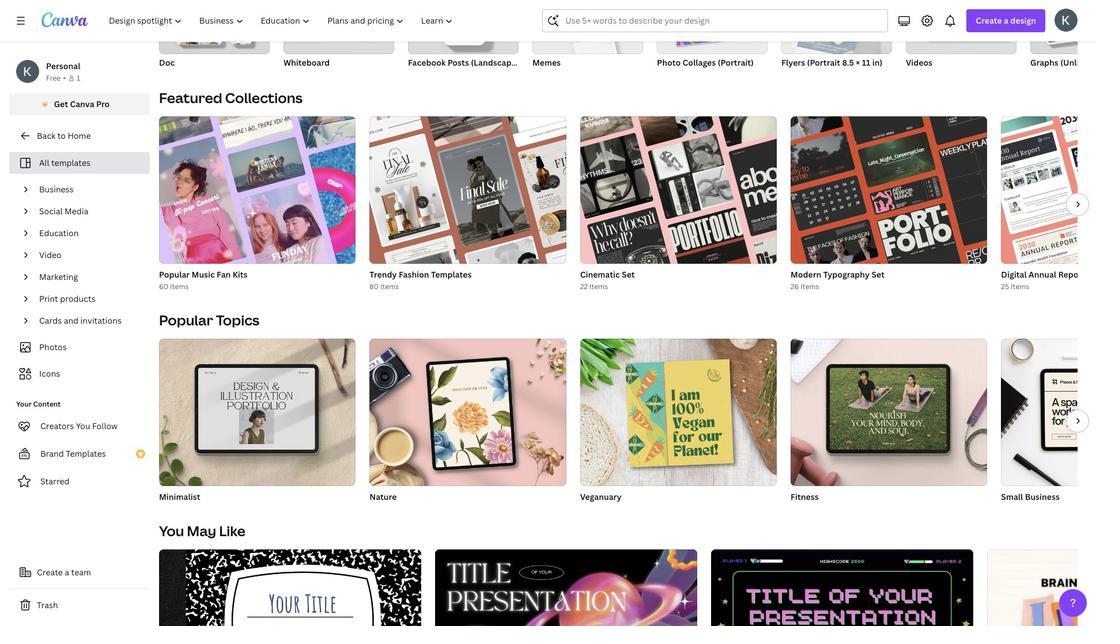 Task type: describe. For each thing, give the bounding box(es) containing it.
photo
[[657, 57, 681, 68]]

1 whiteboard image from the left
[[284, 0, 394, 54]]

items inside modern typography set 26 items
[[801, 282, 820, 292]]

kits
[[233, 269, 248, 280]]

to
[[57, 130, 66, 141]]

doc
[[159, 57, 175, 68]]

•
[[63, 73, 66, 83]]

1 flyer (portrait 8.5 × 11 in) image from the left
[[782, 0, 893, 54]]

fitness link
[[791, 491, 988, 504]]

fan
[[217, 269, 231, 280]]

memes link
[[533, 0, 643, 70]]

photo collages (portrait) link
[[657, 0, 768, 70]]

(portrait
[[807, 57, 841, 68]]

25
[[1002, 282, 1010, 292]]

(unlimite
[[1061, 57, 1097, 68]]

Search search field
[[566, 10, 866, 32]]

te
[[1088, 269, 1097, 280]]

fitness
[[791, 492, 819, 503]]

like
[[219, 522, 245, 541]]

create for create a team
[[37, 567, 63, 578]]

cinematic set link
[[580, 269, 777, 281]]

back
[[37, 130, 55, 141]]

22
[[580, 282, 588, 292]]

create a design button
[[967, 9, 1046, 32]]

canva
[[70, 99, 94, 110]]

0 vertical spatial business
[[39, 184, 74, 195]]

graphs (unlimite
[[1031, 57, 1097, 68]]

marketing
[[39, 272, 78, 283]]

a for design
[[1004, 15, 1009, 26]]

icons
[[39, 368, 60, 379]]

social
[[39, 206, 63, 217]]

items inside digital annual report te 25 items
[[1011, 282, 1030, 292]]

nature image
[[370, 339, 567, 487]]

graphs
[[1031, 57, 1059, 68]]

whiteboard image inside "link"
[[294, 0, 384, 37]]

popular topics
[[159, 311, 260, 330]]

videos
[[906, 57, 933, 68]]

personal
[[46, 61, 80, 71]]

brand templates
[[40, 449, 106, 460]]

veganuary link
[[580, 491, 777, 504]]

set inside modern typography set 26 items
[[872, 269, 885, 280]]

back to home
[[37, 130, 91, 141]]

items inside 'trendy fashion templates 80 items'
[[380, 282, 399, 292]]

in)
[[873, 57, 883, 68]]

print
[[39, 293, 58, 304]]

education link
[[35, 223, 143, 244]]

minimalist image
[[159, 339, 356, 487]]

create a team
[[37, 567, 91, 578]]

pro
[[96, 99, 110, 110]]

modern typography set 26 items
[[791, 269, 885, 292]]

get
[[54, 99, 68, 110]]

starred
[[40, 476, 70, 487]]

popular music fan kits link
[[159, 269, 356, 281]]

starred link
[[9, 470, 150, 494]]

templates inside 'trendy fashion templates 80 items'
[[431, 269, 472, 280]]

veganuary
[[580, 492, 622, 503]]

media
[[65, 206, 88, 217]]

graph (unlimited) image
[[1031, 0, 1097, 54]]

2 facebook post (landscape) image from the left
[[443, 0, 485, 29]]

follow
[[92, 421, 118, 432]]

(portrait)
[[718, 57, 754, 68]]

cards and invitations
[[39, 315, 122, 326]]

60
[[159, 282, 168, 292]]

composition book presentation image
[[159, 550, 422, 627]]

digital
[[1002, 269, 1027, 280]]

trash link
[[9, 594, 150, 617]]

facebook
[[408, 57, 446, 68]]

get canva pro
[[54, 99, 110, 110]]

all templates
[[39, 157, 91, 168]]

flyers (portrait 8.5 × 11 in)
[[782, 57, 883, 68]]

popular for popular topics
[[159, 311, 213, 330]]

your content
[[16, 400, 61, 409]]

fitness image
[[791, 339, 988, 487]]

meme image inside memes link
[[565, 0, 610, 36]]

1 video image from the left
[[906, 0, 1017, 54]]

invitations
[[80, 315, 122, 326]]

featured collections
[[159, 88, 303, 107]]

8.5
[[843, 57, 854, 68]]

business link
[[35, 179, 143, 201]]

creators you follow
[[40, 421, 118, 432]]

get canva pro button
[[9, 93, 150, 115]]

create a team button
[[9, 562, 150, 585]]

items inside popular music fan kits 60 items
[[170, 282, 189, 292]]

posts
[[448, 57, 469, 68]]

trendy
[[370, 269, 397, 280]]



Task type: locate. For each thing, give the bounding box(es) containing it.
cards and invitations link
[[35, 310, 143, 332]]

None search field
[[543, 9, 889, 32]]

annual
[[1029, 269, 1057, 280]]

minimalist
[[159, 492, 200, 503]]

report
[[1059, 269, 1086, 280]]

1 items from the left
[[170, 282, 189, 292]]

a left design
[[1004, 15, 1009, 26]]

icons link
[[16, 363, 143, 385]]

you inside "link"
[[76, 421, 90, 432]]

small
[[1002, 492, 1024, 503]]

marketing link
[[35, 266, 143, 288]]

whiteboard link
[[284, 0, 394, 70]]

photos link
[[16, 337, 143, 359]]

items inside cinematic set 22 items
[[590, 282, 608, 292]]

facebook post (landscape) image
[[408, 0, 519, 54], [443, 0, 485, 29]]

modern typography set link
[[791, 269, 988, 281]]

popular up 60
[[159, 269, 190, 280]]

templates inside brand templates link
[[66, 449, 106, 460]]

3 items from the left
[[590, 282, 608, 292]]

templates
[[431, 269, 472, 280], [66, 449, 106, 460]]

2 meme image from the left
[[565, 0, 610, 36]]

popular for popular music fan kits 60 items
[[159, 269, 190, 280]]

brand templates link
[[9, 443, 150, 466]]

nature
[[370, 492, 397, 503]]

education
[[39, 228, 79, 239]]

a inside dropdown button
[[1004, 15, 1009, 26]]

topics
[[216, 311, 260, 330]]

(landscape)
[[471, 57, 519, 68]]

templates down creators you follow "link"
[[66, 449, 106, 460]]

items down 'cinematic'
[[590, 282, 608, 292]]

2 whiteboard image from the left
[[294, 0, 384, 37]]

1 vertical spatial templates
[[66, 449, 106, 460]]

0 vertical spatial popular
[[159, 269, 190, 280]]

modern
[[791, 269, 822, 280]]

video image
[[906, 0, 1017, 54], [924, 0, 999, 34]]

1 vertical spatial create
[[37, 567, 63, 578]]

popular down 60
[[159, 311, 213, 330]]

flyer (portrait 8.5 × 11 in) image
[[782, 0, 893, 54], [797, 0, 871, 58]]

templates right the fashion
[[431, 269, 472, 280]]

design
[[1011, 15, 1037, 26]]

brand
[[40, 449, 64, 460]]

1 horizontal spatial business
[[1026, 492, 1060, 503]]

items down trendy
[[380, 282, 399, 292]]

kendall parks image
[[1055, 9, 1078, 32]]

whiteboard image
[[284, 0, 394, 54], [294, 0, 384, 37]]

1 set from the left
[[622, 269, 635, 280]]

0 horizontal spatial set
[[622, 269, 635, 280]]

small business
[[1002, 492, 1060, 503]]

0 vertical spatial templates
[[431, 269, 472, 280]]

0 horizontal spatial create
[[37, 567, 63, 578]]

1 vertical spatial business
[[1026, 492, 1060, 503]]

meme image
[[533, 0, 643, 54], [565, 0, 610, 36]]

1 facebook post (landscape) image from the left
[[408, 0, 519, 54]]

create a design
[[976, 15, 1037, 26]]

1 horizontal spatial create
[[976, 15, 1002, 26]]

1 vertical spatial popular
[[159, 311, 213, 330]]

doc image
[[159, 0, 270, 54], [159, 0, 270, 54]]

create inside 'button'
[[37, 567, 63, 578]]

5 items from the left
[[1011, 282, 1030, 292]]

0 vertical spatial you
[[76, 421, 90, 432]]

creators you follow link
[[9, 415, 150, 438]]

create for create a design
[[976, 15, 1002, 26]]

templates
[[51, 157, 91, 168]]

0 horizontal spatial you
[[76, 421, 90, 432]]

×
[[856, 57, 860, 68]]

photo collage (portrait) image
[[657, 0, 768, 54], [670, 0, 745, 46]]

0 vertical spatial create
[[976, 15, 1002, 26]]

home
[[68, 130, 91, 141]]

a for team
[[65, 567, 69, 578]]

back to home link
[[9, 125, 150, 148]]

1 horizontal spatial set
[[872, 269, 885, 280]]

content
[[33, 400, 61, 409]]

set inside cinematic set 22 items
[[622, 269, 635, 280]]

26
[[791, 282, 799, 292]]

flyer (portrait 8.5 × 11 in) image inside flyers (portrait 8.5 × 11 in) link
[[797, 0, 871, 58]]

small business image
[[1002, 339, 1097, 487]]

you left follow
[[76, 421, 90, 432]]

1 vertical spatial a
[[65, 567, 69, 578]]

social media link
[[35, 201, 143, 223]]

fashion
[[399, 269, 429, 280]]

social media
[[39, 206, 88, 217]]

1 popular from the top
[[159, 269, 190, 280]]

0 horizontal spatial business
[[39, 184, 74, 195]]

2 flyer (portrait 8.5 × 11 in) image from the left
[[797, 0, 871, 58]]

items down "digital"
[[1011, 282, 1030, 292]]

cards
[[39, 315, 62, 326]]

collections
[[225, 88, 303, 107]]

items
[[170, 282, 189, 292], [380, 282, 399, 292], [590, 282, 608, 292], [801, 282, 820, 292], [1011, 282, 1030, 292]]

products
[[60, 293, 95, 304]]

photo collages (portrait)
[[657, 57, 754, 68]]

popular
[[159, 269, 190, 280], [159, 311, 213, 330]]

create
[[976, 15, 1002, 26], [37, 567, 63, 578]]

veganuary image
[[580, 339, 777, 487]]

photo collage (portrait) image inside photo collages (portrait) link
[[670, 0, 745, 46]]

items right 60
[[170, 282, 189, 292]]

1 horizontal spatial templates
[[431, 269, 472, 280]]

featured
[[159, 88, 222, 107]]

items down modern
[[801, 282, 820, 292]]

flyers (portrait 8.5 × 11 in) link
[[782, 0, 893, 70]]

may
[[187, 522, 216, 541]]

popular music fan kits 60 items
[[159, 269, 248, 292]]

and
[[64, 315, 78, 326]]

you left may
[[159, 522, 184, 541]]

business right the small
[[1026, 492, 1060, 503]]

all
[[39, 157, 49, 168]]

1
[[77, 73, 80, 83]]

80
[[370, 282, 379, 292]]

0 horizontal spatial a
[[65, 567, 69, 578]]

trendy fashion templates 80 items
[[370, 269, 472, 292]]

trendy fashion templates link
[[370, 269, 567, 281]]

small business link
[[1002, 491, 1097, 504]]

print products
[[39, 293, 95, 304]]

creators
[[40, 421, 74, 432]]

1 meme image from the left
[[533, 0, 643, 54]]

2 items from the left
[[380, 282, 399, 292]]

videos link
[[906, 0, 1017, 70]]

you
[[76, 421, 90, 432], [159, 522, 184, 541]]

a left 'team' at the left bottom of page
[[65, 567, 69, 578]]

1 vertical spatial you
[[159, 522, 184, 541]]

top level navigation element
[[101, 9, 463, 32]]

free •
[[46, 73, 66, 83]]

music
[[192, 269, 215, 280]]

cinematic set 22 items
[[580, 269, 635, 292]]

2 set from the left
[[872, 269, 885, 280]]

print products link
[[35, 288, 143, 310]]

your
[[16, 400, 32, 409]]

set right the typography
[[872, 269, 885, 280]]

cinematic
[[580, 269, 620, 280]]

you may like
[[159, 522, 245, 541]]

video
[[39, 250, 61, 261]]

whiteboard
[[284, 57, 330, 68]]

a inside 'button'
[[65, 567, 69, 578]]

create left 'team' at the left bottom of page
[[37, 567, 63, 578]]

11
[[862, 57, 871, 68]]

popular inside popular music fan kits 60 items
[[159, 269, 190, 280]]

team
[[71, 567, 91, 578]]

set right 'cinematic'
[[622, 269, 635, 280]]

business up social
[[39, 184, 74, 195]]

create inside dropdown button
[[976, 15, 1002, 26]]

0 horizontal spatial templates
[[66, 449, 106, 460]]

photos
[[39, 342, 67, 353]]

flyers
[[782, 57, 806, 68]]

1 horizontal spatial a
[[1004, 15, 1009, 26]]

2 popular from the top
[[159, 311, 213, 330]]

4 items from the left
[[801, 282, 820, 292]]

0 vertical spatial a
[[1004, 15, 1009, 26]]

2 video image from the left
[[924, 0, 999, 34]]

memes
[[533, 57, 561, 68]]

2 photo collage (portrait) image from the left
[[670, 0, 745, 46]]

1 horizontal spatial you
[[159, 522, 184, 541]]

free
[[46, 73, 61, 83]]

create left design
[[976, 15, 1002, 26]]

facebook posts (landscape)
[[408, 57, 519, 68]]

1 photo collage (portrait) image from the left
[[657, 0, 768, 54]]



Task type: vqa. For each thing, say whether or not it's contained in the screenshot.
top level navigation element
yes



